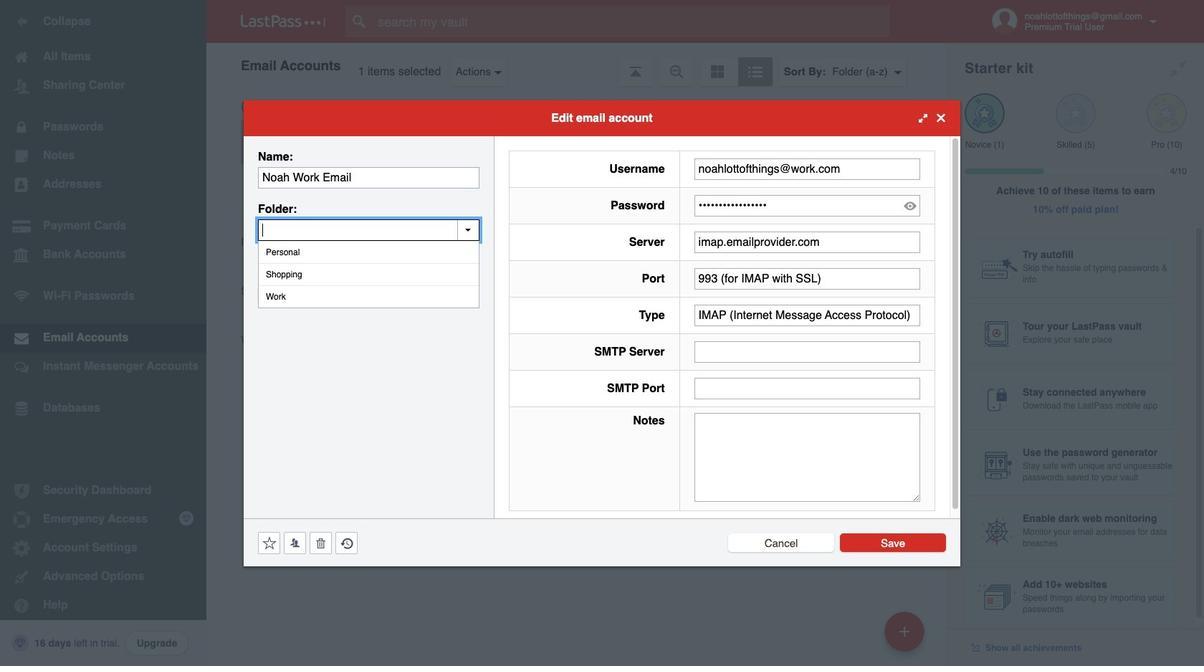 Task type: describe. For each thing, give the bounding box(es) containing it.
lastpass image
[[241, 15, 326, 28]]

new item image
[[900, 627, 910, 637]]

Search search field
[[346, 6, 919, 37]]

search my vault text field
[[346, 6, 919, 37]]



Task type: locate. For each thing, give the bounding box(es) containing it.
main navigation navigation
[[0, 0, 207, 666]]

None text field
[[695, 158, 921, 180], [695, 231, 921, 253], [695, 268, 921, 289], [695, 341, 921, 363], [695, 378, 921, 399], [695, 158, 921, 180], [695, 231, 921, 253], [695, 268, 921, 289], [695, 341, 921, 363], [695, 378, 921, 399]]

None password field
[[695, 195, 921, 216]]

dialog
[[244, 100, 961, 566]]

None text field
[[258, 167, 480, 188], [258, 219, 480, 241], [695, 304, 921, 326], [695, 413, 921, 502], [258, 167, 480, 188], [258, 219, 480, 241], [695, 304, 921, 326], [695, 413, 921, 502]]

new item navigation
[[880, 608, 934, 666]]

vault options navigation
[[207, 43, 948, 86]]



Task type: vqa. For each thing, say whether or not it's contained in the screenshot.
caret right image
no



